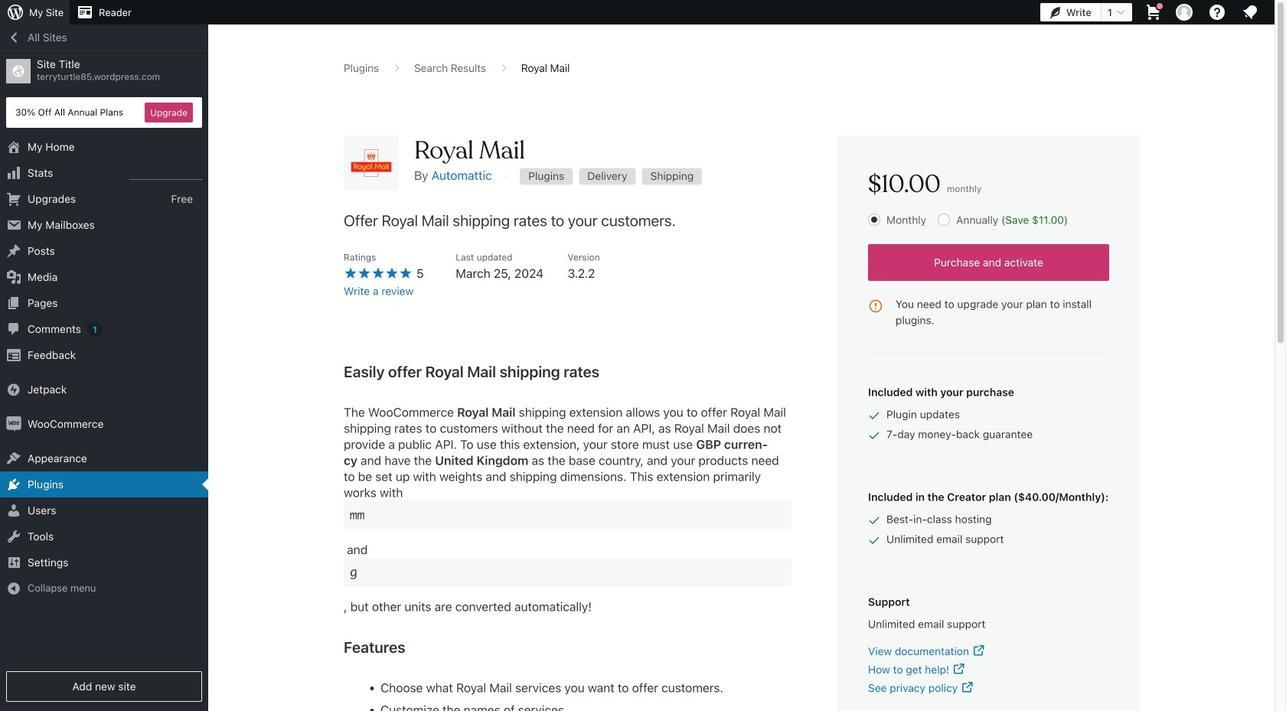 Task type: vqa. For each thing, say whether or not it's contained in the screenshot.
Highest hourly views 0 image
yes



Task type: locate. For each thing, give the bounding box(es) containing it.
0 vertical spatial img image
[[6, 382, 21, 397]]

1 img image from the top
[[6, 382, 21, 397]]

main content
[[344, 60, 1140, 711]]

None radio
[[868, 214, 880, 226], [938, 214, 950, 226], [868, 214, 880, 226], [938, 214, 950, 226]]

highest hourly views 0 image
[[129, 170, 202, 180]]

img image
[[6, 382, 21, 397], [6, 416, 21, 432]]

1 vertical spatial img image
[[6, 416, 21, 432]]



Task type: describe. For each thing, give the bounding box(es) containing it.
my profile image
[[1176, 4, 1193, 21]]

2 img image from the top
[[6, 416, 21, 432]]

my shopping cart image
[[1144, 3, 1163, 21]]

help image
[[1208, 3, 1226, 21]]

plugin icon image
[[344, 135, 399, 191]]

manage your notifications image
[[1241, 3, 1259, 21]]



